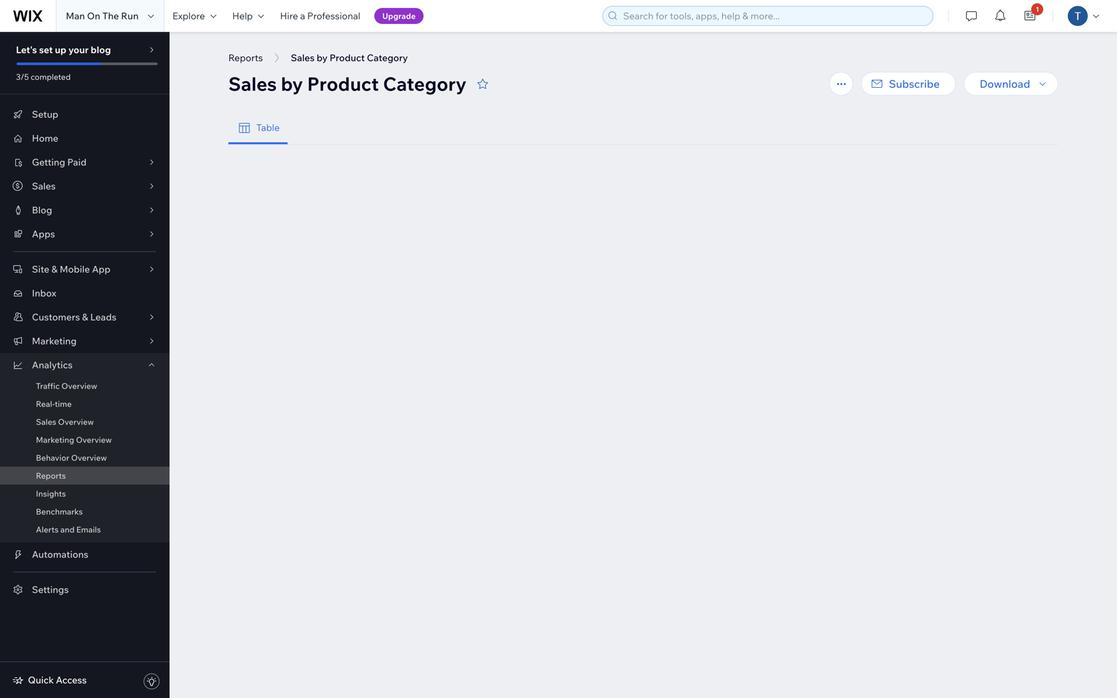 Task type: vqa. For each thing, say whether or not it's contained in the screenshot.
topmost Reports
yes



Task type: locate. For each thing, give the bounding box(es) containing it.
1 vertical spatial reports
[[36, 471, 66, 481]]

your
[[68, 44, 89, 56]]

category inside button
[[367, 52, 408, 64]]

sales by product category down professional
[[291, 52, 408, 64]]

quick
[[28, 674, 54, 686]]

by down hire a professional link
[[317, 52, 328, 64]]

analytics
[[32, 359, 73, 371]]

0 vertical spatial product
[[330, 52, 365, 64]]

category
[[367, 52, 408, 64], [383, 72, 467, 95]]

product inside button
[[330, 52, 365, 64]]

man
[[66, 10, 85, 22]]

reports for reports button
[[228, 52, 263, 64]]

site
[[32, 263, 49, 275]]

Search for tools, apps, help & more... field
[[619, 7, 929, 25]]

alerts and emails link
[[0, 521, 170, 539]]

hire a professional link
[[272, 0, 368, 32]]

benchmarks
[[36, 507, 83, 517]]

1 vertical spatial sales by product category
[[228, 72, 467, 95]]

access
[[56, 674, 87, 686]]

marketing overview
[[36, 435, 112, 445]]

marketing up behavior
[[36, 435, 74, 445]]

0 horizontal spatial &
[[51, 263, 58, 275]]

leads
[[90, 311, 116, 323]]

1 horizontal spatial by
[[317, 52, 328, 64]]

download button
[[964, 72, 1058, 96]]

home link
[[0, 126, 170, 150]]

product down sales by product category button
[[307, 72, 379, 95]]

reports link
[[0, 467, 170, 485]]

set
[[39, 44, 53, 56]]

apps button
[[0, 222, 170, 246]]

help button
[[224, 0, 272, 32]]

1 horizontal spatial reports
[[228, 52, 263, 64]]

mobile
[[60, 263, 90, 275]]

professional
[[307, 10, 360, 22]]

1 vertical spatial marketing
[[36, 435, 74, 445]]

reports for reports link
[[36, 471, 66, 481]]

run
[[121, 10, 139, 22]]

overview up real-time link at left
[[61, 381, 97, 391]]

0 vertical spatial category
[[367, 52, 408, 64]]

& for site
[[51, 263, 58, 275]]

sales down reports button
[[228, 72, 277, 95]]

marketing
[[32, 335, 77, 347], [36, 435, 74, 445]]

sales overview link
[[0, 413, 170, 431]]

by up table button
[[281, 72, 303, 95]]

overview
[[61, 381, 97, 391], [58, 417, 94, 427], [76, 435, 112, 445], [71, 453, 107, 463]]

& for customers
[[82, 311, 88, 323]]

setup
[[32, 108, 58, 120]]

overview up marketing overview
[[58, 417, 94, 427]]

&
[[51, 263, 58, 275], [82, 311, 88, 323]]

0 vertical spatial marketing
[[32, 335, 77, 347]]

reports inside button
[[228, 52, 263, 64]]

getting
[[32, 156, 65, 168]]

0 vertical spatial &
[[51, 263, 58, 275]]

site & mobile app
[[32, 263, 110, 275]]

reports down help button
[[228, 52, 263, 64]]

marketing button
[[0, 329, 170, 353]]

the
[[102, 10, 119, 22]]

0 vertical spatial by
[[317, 52, 328, 64]]

3/5
[[16, 72, 29, 82]]

1 horizontal spatial &
[[82, 311, 88, 323]]

overview down marketing overview link in the left of the page
[[71, 453, 107, 463]]

alerts and emails
[[36, 525, 101, 535]]

automations
[[32, 549, 88, 560]]

0 horizontal spatial reports
[[36, 471, 66, 481]]

settings link
[[0, 578, 170, 602]]

reports up insights
[[36, 471, 66, 481]]

time
[[55, 399, 72, 409]]

sales down real- on the bottom left of the page
[[36, 417, 56, 427]]

sales inside sales dropdown button
[[32, 180, 56, 192]]

product
[[330, 52, 365, 64], [307, 72, 379, 95]]

overview up behavior overview link
[[76, 435, 112, 445]]

sales
[[291, 52, 315, 64], [228, 72, 277, 95], [32, 180, 56, 192], [36, 417, 56, 427]]

table button
[[228, 112, 288, 144]]

by
[[317, 52, 328, 64], [281, 72, 303, 95]]

traffic overview link
[[0, 377, 170, 395]]

inbox
[[32, 287, 56, 299]]

getting paid button
[[0, 150, 170, 174]]

& inside 'dropdown button'
[[82, 311, 88, 323]]

customers & leads button
[[0, 305, 170, 329]]

reports inside sidebar "element"
[[36, 471, 66, 481]]

product down professional
[[330, 52, 365, 64]]

site & mobile app button
[[0, 257, 170, 281]]

sales by product category down sales by product category button
[[228, 72, 467, 95]]

0 vertical spatial sales by product category
[[291, 52, 408, 64]]

marketing for marketing
[[32, 335, 77, 347]]

marketing inside dropdown button
[[32, 335, 77, 347]]

0 horizontal spatial by
[[281, 72, 303, 95]]

insights link
[[0, 485, 170, 503]]

marketing down customers
[[32, 335, 77, 347]]

reports
[[228, 52, 263, 64], [36, 471, 66, 481]]

sales by product category inside button
[[291, 52, 408, 64]]

0 vertical spatial reports
[[228, 52, 263, 64]]

overview for sales overview
[[58, 417, 94, 427]]

1 vertical spatial by
[[281, 72, 303, 95]]

upgrade
[[382, 11, 416, 21]]

blog button
[[0, 198, 170, 222]]

1 vertical spatial &
[[82, 311, 88, 323]]

sales by product category
[[291, 52, 408, 64], [228, 72, 467, 95]]

marketing for marketing overview
[[36, 435, 74, 445]]

up
[[55, 44, 66, 56]]

customers
[[32, 311, 80, 323]]

& inside dropdown button
[[51, 263, 58, 275]]

sales up blog
[[32, 180, 56, 192]]

sales down the a
[[291, 52, 315, 64]]

& right site at top
[[51, 263, 58, 275]]

& left "leads" on the top left
[[82, 311, 88, 323]]

customers & leads
[[32, 311, 116, 323]]

hire a professional
[[280, 10, 360, 22]]



Task type: describe. For each thing, give the bounding box(es) containing it.
let's set up your blog
[[16, 44, 111, 56]]

sales button
[[0, 174, 170, 198]]

1 button
[[1016, 0, 1045, 32]]

real-
[[36, 399, 55, 409]]

sales overview
[[36, 417, 94, 427]]

emails
[[76, 525, 101, 535]]

analytics button
[[0, 353, 170, 377]]

a
[[300, 10, 305, 22]]

explore
[[173, 10, 205, 22]]

sales inside sales by product category button
[[291, 52, 315, 64]]

blog
[[32, 204, 52, 216]]

settings
[[32, 584, 69, 596]]

getting paid
[[32, 156, 87, 168]]

table
[[256, 122, 280, 133]]

setup link
[[0, 102, 170, 126]]

quick access button
[[12, 674, 87, 686]]

overview for marketing overview
[[76, 435, 112, 445]]

let's
[[16, 44, 37, 56]]

reports button
[[222, 48, 270, 68]]

inbox link
[[0, 281, 170, 305]]

traffic
[[36, 381, 60, 391]]

blog
[[91, 44, 111, 56]]

quick access
[[28, 674, 87, 686]]

marketing overview link
[[0, 431, 170, 449]]

paid
[[67, 156, 87, 168]]

insights
[[36, 489, 66, 499]]

and
[[60, 525, 75, 535]]

real-time
[[36, 399, 72, 409]]

overview for behavior overview
[[71, 453, 107, 463]]

sales by product category button
[[284, 48, 415, 68]]

upgrade button
[[374, 8, 424, 24]]

automations link
[[0, 543, 170, 567]]

sidebar element
[[0, 32, 170, 698]]

overview for traffic overview
[[61, 381, 97, 391]]

1
[[1036, 5, 1039, 13]]

app
[[92, 263, 110, 275]]

home
[[32, 132, 58, 144]]

man on the run
[[66, 10, 139, 22]]

hire
[[280, 10, 298, 22]]

real-time link
[[0, 395, 170, 413]]

alerts
[[36, 525, 59, 535]]

help
[[232, 10, 253, 22]]

subscribe button
[[861, 72, 956, 96]]

traffic overview
[[36, 381, 97, 391]]

1 vertical spatial product
[[307, 72, 379, 95]]

sales inside sales overview link
[[36, 417, 56, 427]]

completed
[[31, 72, 71, 82]]

3/5 completed
[[16, 72, 71, 82]]

on
[[87, 10, 100, 22]]

behavior
[[36, 453, 69, 463]]

behavior overview link
[[0, 449, 170, 467]]

by inside button
[[317, 52, 328, 64]]

behavior overview
[[36, 453, 107, 463]]

download
[[980, 77, 1030, 90]]

1 vertical spatial category
[[383, 72, 467, 95]]

apps
[[32, 228, 55, 240]]

benchmarks link
[[0, 503, 170, 521]]

subscribe
[[889, 77, 940, 90]]



